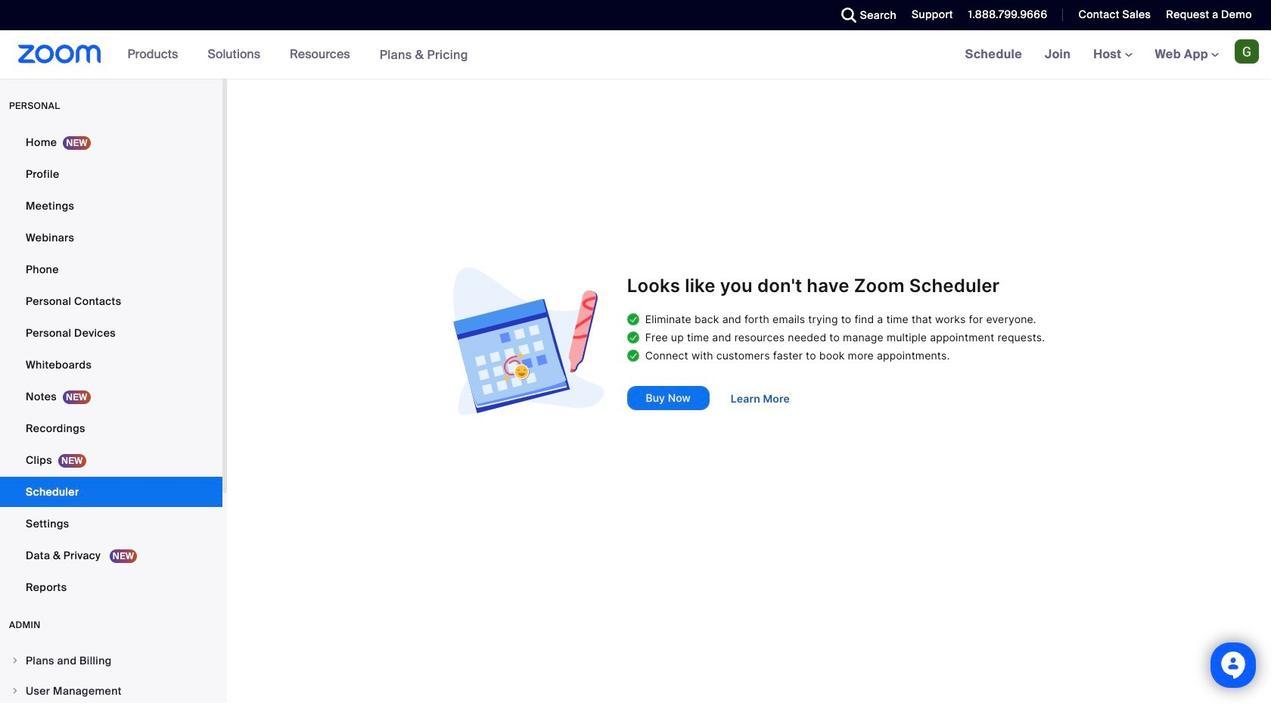 Task type: locate. For each thing, give the bounding box(es) containing it.
1 menu item from the top
[[0, 647, 223, 675]]

profile picture image
[[1235, 39, 1260, 64]]

0 vertical spatial right image
[[11, 656, 20, 665]]

0 vertical spatial menu item
[[0, 647, 223, 675]]

1 right image from the top
[[11, 656, 20, 665]]

right image
[[11, 656, 20, 665], [11, 687, 20, 696]]

product information navigation
[[116, 30, 480, 79]]

2 right image from the top
[[11, 687, 20, 696]]

1 vertical spatial right image
[[11, 687, 20, 696]]

1 vertical spatial menu item
[[0, 677, 223, 703]]

admin menu menu
[[0, 647, 223, 703]]

right image for 2nd menu item
[[11, 687, 20, 696]]

menu item
[[0, 647, 223, 675], [0, 677, 223, 703]]

banner
[[0, 30, 1272, 79]]



Task type: vqa. For each thing, say whether or not it's contained in the screenshot.
"MENU ITEM" to the top
yes



Task type: describe. For each thing, give the bounding box(es) containing it.
meetings navigation
[[954, 30, 1272, 79]]

right image for 1st menu item
[[11, 656, 20, 665]]

2 menu item from the top
[[0, 677, 223, 703]]

zoom logo image
[[18, 45, 101, 64]]

personal menu menu
[[0, 127, 223, 604]]



